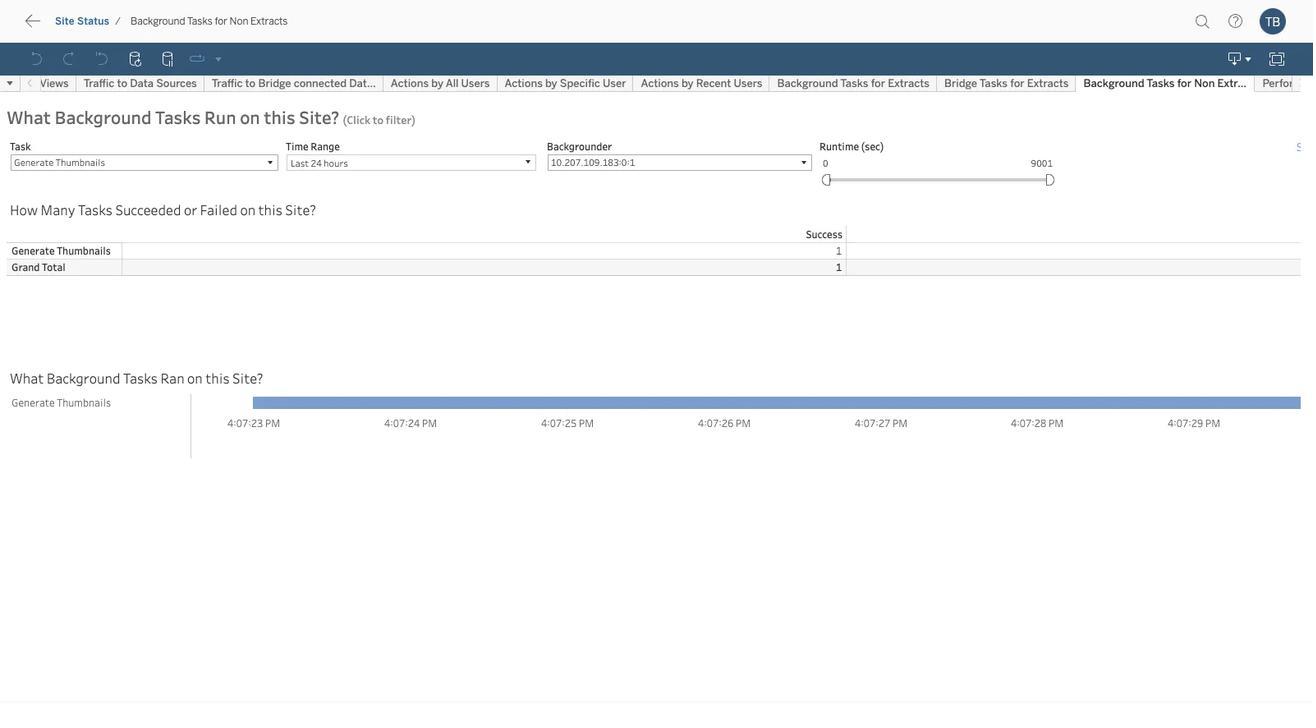 Task type: vqa. For each thing, say whether or not it's contained in the screenshot.
James Peterson
no



Task type: locate. For each thing, give the bounding box(es) containing it.
site status /
[[55, 16, 121, 27]]

for
[[215, 16, 227, 27]]

non
[[230, 16, 248, 27]]

background tasks for non extracts element
[[126, 16, 293, 27]]

site
[[55, 16, 75, 27]]

site status link
[[54, 15, 110, 28]]

status
[[77, 16, 109, 27]]



Task type: describe. For each thing, give the bounding box(es) containing it.
extracts
[[251, 16, 288, 27]]

/
[[115, 16, 121, 27]]

background
[[131, 16, 185, 27]]

tasks
[[187, 16, 213, 27]]

background tasks for non extracts
[[131, 16, 288, 27]]



